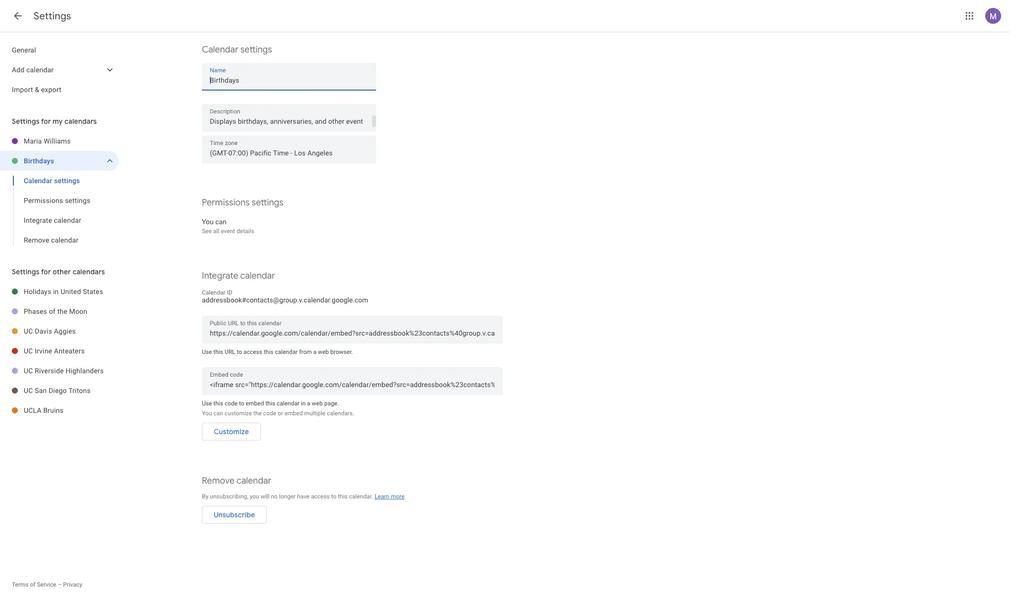 Task type: describe. For each thing, give the bounding box(es) containing it.
settings for settings
[[34, 10, 71, 22]]

settings heading
[[34, 10, 71, 22]]

web for browser.
[[318, 349, 329, 356]]

birthdays
[[24, 157, 54, 165]]

will
[[261, 493, 270, 500]]

1 horizontal spatial code
[[263, 410, 276, 417]]

general
[[12, 46, 36, 54]]

longer
[[279, 493, 296, 500]]

you for you can customize the code or embed multiple calendars.
[[202, 410, 212, 417]]

id
[[227, 289, 233, 296]]

customize
[[225, 410, 252, 417]]

maria
[[24, 137, 42, 145]]

states
[[83, 288, 103, 296]]

have
[[297, 493, 310, 500]]

uc riverside highlanders link
[[24, 361, 119, 381]]

ucla bruins tree item
[[0, 401, 119, 420]]

customize
[[214, 427, 249, 436]]

holidays in united states link
[[24, 282, 119, 302]]

addressbook#contacts@group.v.calendar.google.com
[[202, 296, 368, 304]]

0 vertical spatial embed
[[246, 400, 264, 407]]

no
[[271, 493, 278, 500]]

maria williams
[[24, 137, 71, 145]]

1 vertical spatial integrate calendar
[[202, 270, 275, 282]]

this left calendar.
[[338, 493, 348, 500]]

unsubscribe
[[214, 511, 255, 519]]

uc riverside highlanders
[[24, 367, 104, 375]]

ucla bruins link
[[24, 401, 119, 420]]

learn
[[375, 493, 390, 500]]

export
[[41, 86, 61, 94]]

web for page.
[[312, 400, 323, 407]]

this up customize
[[214, 400, 223, 407]]

from
[[299, 349, 312, 356]]

terms of service – privacy
[[12, 581, 82, 588]]

by
[[202, 493, 209, 500]]

group containing calendar settings
[[0, 171, 119, 250]]

for for my
[[41, 117, 51, 126]]

0 vertical spatial calendar
[[202, 44, 238, 55]]

or
[[278, 410, 283, 417]]

go back image
[[12, 10, 24, 22]]

you
[[250, 493, 259, 500]]

diego
[[49, 387, 67, 395]]

uc irvine anteaters link
[[24, 341, 119, 361]]

williams
[[44, 137, 71, 145]]

settings for my calendars
[[12, 117, 97, 126]]

add
[[12, 66, 25, 74]]

Displays birthdays, anniversaries, and other event dates of people in Google Contacts. text field
[[202, 115, 376, 127]]

phases of the moon link
[[24, 302, 119, 321]]

you can see all event details
[[202, 218, 254, 235]]

terms of service link
[[12, 581, 56, 588]]

1 vertical spatial remove calendar
[[202, 475, 272, 487]]

event
[[221, 228, 235, 235]]

add calendar
[[12, 66, 54, 74]]

phases of the moon
[[24, 308, 87, 315]]

birthdays link
[[24, 151, 101, 171]]

–
[[58, 581, 62, 588]]

the inside tree item
[[57, 308, 67, 315]]

birthdays tree item
[[0, 151, 119, 171]]

you can customize the code or embed multiple calendars.
[[202, 410, 355, 417]]

highlanders
[[66, 367, 104, 375]]

1 vertical spatial access
[[311, 493, 330, 500]]

unsubscribing,
[[210, 493, 248, 500]]

details
[[237, 228, 254, 235]]

uc for uc san diego tritons
[[24, 387, 33, 395]]

a for from
[[313, 349, 317, 356]]

settings for settings for other calendars
[[12, 267, 39, 276]]

uc davis aggies
[[24, 327, 76, 335]]

calendar.
[[349, 493, 373, 500]]

0 vertical spatial access
[[244, 349, 262, 356]]

calendars for settings for other calendars
[[73, 267, 105, 276]]

remove calendar inside group
[[24, 236, 78, 244]]

phases
[[24, 308, 47, 315]]

uc irvine anteaters
[[24, 347, 85, 355]]

unsubscribe button
[[202, 503, 267, 527]]

settings for settings for my calendars
[[12, 117, 39, 126]]

uc for uc riverside highlanders
[[24, 367, 33, 375]]

page.
[[324, 400, 339, 407]]

settings for other calendars
[[12, 267, 105, 276]]

a for in
[[307, 400, 311, 407]]

ucla bruins
[[24, 407, 63, 414]]

import
[[12, 86, 33, 94]]

integrate calendar inside group
[[24, 216, 81, 224]]

0 horizontal spatial code
[[225, 400, 238, 407]]

all
[[213, 228, 219, 235]]

my
[[53, 117, 63, 126]]

see
[[202, 228, 212, 235]]

by unsubscribing, you will no longer have access to this calendar. learn more
[[202, 493, 405, 500]]

calendar id addressbook#contacts@group.v.calendar.google.com
[[202, 289, 368, 304]]

use for use this url to access this calendar from a web browser.
[[202, 349, 212, 356]]

use for use this code to embed this calendar in a web page.
[[202, 400, 212, 407]]

settings for other calendars tree
[[0, 282, 119, 420]]

privacy
[[63, 581, 82, 588]]

uc riverside highlanders tree item
[[0, 361, 119, 381]]

calendar inside calendar id addressbook#contacts@group.v.calendar.google.com
[[202, 289, 226, 296]]



Task type: vqa. For each thing, say whether or not it's contained in the screenshot.
Integrate calendar inside Settings for my calendars tree
yes



Task type: locate. For each thing, give the bounding box(es) containing it.
1 vertical spatial in
[[301, 400, 306, 407]]

access right have
[[311, 493, 330, 500]]

davis
[[35, 327, 52, 335]]

1 for from the top
[[41, 117, 51, 126]]

uc left davis
[[24, 327, 33, 335]]

0 vertical spatial can
[[215, 218, 227, 226]]

uc san diego tritons
[[24, 387, 91, 395]]

uc san diego tritons link
[[24, 381, 119, 401]]

group
[[0, 171, 119, 250]]

0 vertical spatial in
[[53, 288, 59, 296]]

ucla
[[24, 407, 41, 414]]

permissions inside group
[[24, 197, 63, 205]]

for for other
[[41, 267, 51, 276]]

1 vertical spatial calendar
[[24, 177, 52, 185]]

other
[[53, 267, 71, 276]]

integrate
[[24, 216, 52, 224], [202, 270, 238, 282]]

learn more link
[[375, 493, 405, 500]]

uc inside the uc san diego tritons "link"
[[24, 387, 33, 395]]

permissions settings inside group
[[24, 197, 91, 205]]

settings
[[34, 10, 71, 22], [12, 117, 39, 126], [12, 267, 39, 276]]

2 vertical spatial to
[[331, 493, 337, 500]]

1 vertical spatial embed
[[285, 410, 303, 417]]

calendar
[[26, 66, 54, 74], [54, 216, 81, 224], [51, 236, 78, 244], [240, 270, 275, 282], [275, 349, 298, 356], [277, 400, 300, 407], [237, 475, 272, 487]]

remove calendar up settings for other calendars
[[24, 236, 78, 244]]

a right from
[[313, 349, 317, 356]]

remove up unsubscribing, at the left bottom of the page
[[202, 475, 235, 487]]

holidays in united states
[[24, 288, 103, 296]]

1 horizontal spatial a
[[313, 349, 317, 356]]

1 vertical spatial the
[[254, 410, 262, 417]]

holidays in united states tree item
[[0, 282, 119, 302]]

uc left riverside
[[24, 367, 33, 375]]

bruins
[[43, 407, 63, 414]]

1 horizontal spatial of
[[49, 308, 56, 315]]

0 vertical spatial use
[[202, 349, 212, 356]]

0 vertical spatial integrate
[[24, 216, 52, 224]]

for left other at the top left
[[41, 267, 51, 276]]

calendars right my
[[64, 117, 97, 126]]

calendar
[[202, 44, 238, 55], [24, 177, 52, 185], [202, 289, 226, 296]]

calendars for settings for my calendars
[[64, 117, 97, 126]]

1 vertical spatial can
[[214, 410, 223, 417]]

embed up customize
[[246, 400, 264, 407]]

code down use this code to embed this calendar in a web page.
[[263, 410, 276, 417]]

calendars
[[64, 117, 97, 126], [73, 267, 105, 276]]

calendar settings
[[202, 44, 272, 55], [24, 177, 80, 185]]

to
[[237, 349, 242, 356], [239, 400, 245, 407], [331, 493, 337, 500]]

1 vertical spatial remove
[[202, 475, 235, 487]]

the left moon
[[57, 308, 67, 315]]

of for service
[[30, 581, 35, 588]]

0 horizontal spatial embed
[[246, 400, 264, 407]]

riverside
[[35, 367, 64, 375]]

None text field
[[210, 146, 368, 160], [210, 326, 495, 340], [210, 378, 495, 392], [210, 146, 368, 160], [210, 326, 495, 340], [210, 378, 495, 392]]

code up customize
[[225, 400, 238, 407]]

2 use from the top
[[202, 400, 212, 407]]

1 vertical spatial web
[[312, 400, 323, 407]]

you
[[202, 218, 214, 226], [202, 410, 212, 417]]

0 horizontal spatial permissions
[[24, 197, 63, 205]]

can left customize
[[214, 410, 223, 417]]

this left from
[[264, 349, 274, 356]]

irvine
[[35, 347, 52, 355]]

terms
[[12, 581, 29, 588]]

0 vertical spatial web
[[318, 349, 329, 356]]

to up customize
[[239, 400, 245, 407]]

1 horizontal spatial in
[[301, 400, 306, 407]]

you up see
[[202, 218, 214, 226]]

you left customize
[[202, 410, 212, 417]]

settings up holidays
[[12, 267, 39, 276]]

0 horizontal spatial the
[[57, 308, 67, 315]]

service
[[37, 581, 56, 588]]

import & export
[[12, 86, 61, 94]]

1 horizontal spatial access
[[311, 493, 330, 500]]

for
[[41, 117, 51, 126], [41, 267, 51, 276]]

you for you can see all event details
[[202, 218, 214, 226]]

permissions settings up you can see all event details
[[202, 197, 284, 208]]

this up you can customize the code or embed multiple calendars.
[[266, 400, 275, 407]]

of right phases
[[49, 308, 56, 315]]

0 vertical spatial calendar settings
[[202, 44, 272, 55]]

permissions down birthdays
[[24, 197, 63, 205]]

san
[[35, 387, 47, 395]]

integrate calendar
[[24, 216, 81, 224], [202, 270, 275, 282]]

1 you from the top
[[202, 218, 214, 226]]

1 vertical spatial of
[[30, 581, 35, 588]]

calendars up states
[[73, 267, 105, 276]]

1 vertical spatial integrate
[[202, 270, 238, 282]]

in inside tree item
[[53, 288, 59, 296]]

uc san diego tritons tree item
[[0, 381, 119, 401]]

1 vertical spatial for
[[41, 267, 51, 276]]

of right terms
[[30, 581, 35, 588]]

permissions settings
[[24, 197, 91, 205], [202, 197, 284, 208]]

for left my
[[41, 117, 51, 126]]

uc inside 'uc davis aggies' link
[[24, 327, 33, 335]]

of
[[49, 308, 56, 315], [30, 581, 35, 588]]

browser.
[[331, 349, 353, 356]]

2 for from the top
[[41, 267, 51, 276]]

can for you can see all event details
[[215, 218, 227, 226]]

0 horizontal spatial calendar settings
[[24, 177, 80, 185]]

the down use this code to embed this calendar in a web page.
[[254, 410, 262, 417]]

permissions settings down birthdays tree item at the left top of page
[[24, 197, 91, 205]]

2 uc from the top
[[24, 347, 33, 355]]

1 horizontal spatial permissions settings
[[202, 197, 284, 208]]

of for the
[[49, 308, 56, 315]]

in up multiple
[[301, 400, 306, 407]]

uc davis aggies link
[[24, 321, 119, 341]]

settings up maria
[[12, 117, 39, 126]]

uc for uc davis aggies
[[24, 327, 33, 335]]

4 uc from the top
[[24, 387, 33, 395]]

0 vertical spatial code
[[225, 400, 238, 407]]

remove up settings for other calendars
[[24, 236, 49, 244]]

1 horizontal spatial permissions
[[202, 197, 250, 208]]

aggies
[[54, 327, 76, 335]]

this left url
[[214, 349, 223, 356]]

united
[[61, 288, 81, 296]]

1 vertical spatial use
[[202, 400, 212, 407]]

0 vertical spatial a
[[313, 349, 317, 356]]

0 vertical spatial for
[[41, 117, 51, 126]]

0 vertical spatial settings
[[34, 10, 71, 22]]

embed
[[246, 400, 264, 407], [285, 410, 303, 417]]

uc irvine anteaters tree item
[[0, 341, 119, 361]]

permissions
[[24, 197, 63, 205], [202, 197, 250, 208]]

0 vertical spatial calendars
[[64, 117, 97, 126]]

web right from
[[318, 349, 329, 356]]

1 horizontal spatial embed
[[285, 410, 303, 417]]

uc left san
[[24, 387, 33, 395]]

1 vertical spatial to
[[239, 400, 245, 407]]

1 vertical spatial calendars
[[73, 267, 105, 276]]

0 vertical spatial to
[[237, 349, 242, 356]]

0 vertical spatial the
[[57, 308, 67, 315]]

to for code
[[239, 400, 245, 407]]

&
[[35, 86, 39, 94]]

can inside you can see all event details
[[215, 218, 227, 226]]

use
[[202, 349, 212, 356], [202, 400, 212, 407]]

url
[[225, 349, 235, 356]]

calendars.
[[327, 410, 355, 417]]

0 horizontal spatial a
[[307, 400, 311, 407]]

more
[[391, 493, 405, 500]]

uc left "irvine" at the bottom
[[24, 347, 33, 355]]

can for you can customize the code or embed multiple calendars.
[[214, 410, 223, 417]]

1 horizontal spatial integrate
[[202, 270, 238, 282]]

holidays
[[24, 288, 51, 296]]

privacy link
[[63, 581, 82, 588]]

1 vertical spatial a
[[307, 400, 311, 407]]

tritons
[[69, 387, 91, 395]]

integrate inside group
[[24, 216, 52, 224]]

settings for my calendars tree
[[0, 131, 119, 250]]

code
[[225, 400, 238, 407], [263, 410, 276, 417]]

to for url
[[237, 349, 242, 356]]

web up multiple
[[312, 400, 323, 407]]

remove calendar up unsubscribing, at the left bottom of the page
[[202, 475, 272, 487]]

to left calendar.
[[331, 493, 337, 500]]

2 vertical spatial settings
[[12, 267, 39, 276]]

0 vertical spatial remove calendar
[[24, 236, 78, 244]]

uc davis aggies tree item
[[0, 321, 119, 341]]

0 horizontal spatial remove calendar
[[24, 236, 78, 244]]

0 vertical spatial remove
[[24, 236, 49, 244]]

1 horizontal spatial integrate calendar
[[202, 270, 275, 282]]

use this code to embed this calendar in a web page.
[[202, 400, 339, 407]]

tree containing general
[[0, 40, 119, 100]]

permissions up you can see all event details
[[202, 197, 250, 208]]

1 use from the top
[[202, 349, 212, 356]]

1 uc from the top
[[24, 327, 33, 335]]

can up all
[[215, 218, 227, 226]]

calendar inside group
[[24, 177, 52, 185]]

in left united
[[53, 288, 59, 296]]

moon
[[69, 308, 87, 315]]

0 horizontal spatial integrate
[[24, 216, 52, 224]]

can
[[215, 218, 227, 226], [214, 410, 223, 417]]

you inside you can see all event details
[[202, 218, 214, 226]]

0 horizontal spatial remove
[[24, 236, 49, 244]]

0 horizontal spatial access
[[244, 349, 262, 356]]

uc
[[24, 327, 33, 335], [24, 347, 33, 355], [24, 367, 33, 375], [24, 387, 33, 395]]

to right url
[[237, 349, 242, 356]]

2 vertical spatial calendar
[[202, 289, 226, 296]]

0 horizontal spatial in
[[53, 288, 59, 296]]

uc for uc irvine anteaters
[[24, 347, 33, 355]]

calendar settings inside group
[[24, 177, 80, 185]]

0 horizontal spatial integrate calendar
[[24, 216, 81, 224]]

0 horizontal spatial permissions settings
[[24, 197, 91, 205]]

anteaters
[[54, 347, 85, 355]]

web
[[318, 349, 329, 356], [312, 400, 323, 407]]

1 horizontal spatial the
[[254, 410, 262, 417]]

1 vertical spatial settings
[[12, 117, 39, 126]]

phases of the moon tree item
[[0, 302, 119, 321]]

embed right or
[[285, 410, 303, 417]]

1 vertical spatial calendar settings
[[24, 177, 80, 185]]

use this url to access this calendar from a web browser.
[[202, 349, 353, 356]]

2 you from the top
[[202, 410, 212, 417]]

uc inside uc riverside highlanders link
[[24, 367, 33, 375]]

uc inside uc irvine anteaters link
[[24, 347, 33, 355]]

1 vertical spatial code
[[263, 410, 276, 417]]

3 uc from the top
[[24, 367, 33, 375]]

access right url
[[244, 349, 262, 356]]

0 vertical spatial of
[[49, 308, 56, 315]]

1 vertical spatial you
[[202, 410, 212, 417]]

0 vertical spatial integrate calendar
[[24, 216, 81, 224]]

a
[[313, 349, 317, 356], [307, 400, 311, 407]]

maria williams tree item
[[0, 131, 119, 151]]

settings right go back image
[[34, 10, 71, 22]]

multiple
[[304, 410, 326, 417]]

1 horizontal spatial remove
[[202, 475, 235, 487]]

a up multiple
[[307, 400, 311, 407]]

of inside tree item
[[49, 308, 56, 315]]

remove inside group
[[24, 236, 49, 244]]

tree
[[0, 40, 119, 100]]

None text field
[[210, 73, 368, 87]]

0 vertical spatial you
[[202, 218, 214, 226]]

1 horizontal spatial calendar settings
[[202, 44, 272, 55]]

1 horizontal spatial remove calendar
[[202, 475, 272, 487]]

this
[[214, 349, 223, 356], [264, 349, 274, 356], [214, 400, 223, 407], [266, 400, 275, 407], [338, 493, 348, 500]]

0 horizontal spatial of
[[30, 581, 35, 588]]



